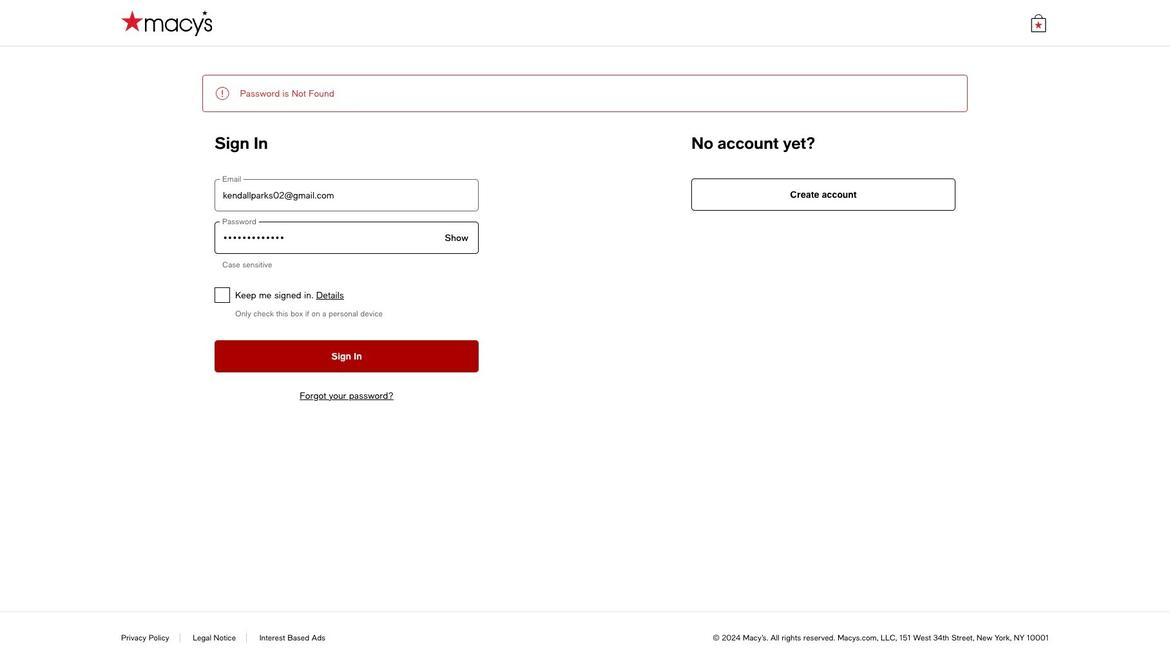 Task type: describe. For each thing, give the bounding box(es) containing it.
error image
[[215, 86, 230, 101]]

shopping bag has 0 items image
[[1030, 14, 1048, 32]]



Task type: vqa. For each thing, say whether or not it's contained in the screenshot.
 password field
yes



Task type: locate. For each thing, give the bounding box(es) containing it.
  password field
[[215, 222, 479, 254]]

None checkbox
[[215, 287, 230, 303]]

  email field
[[215, 179, 479, 211]]



